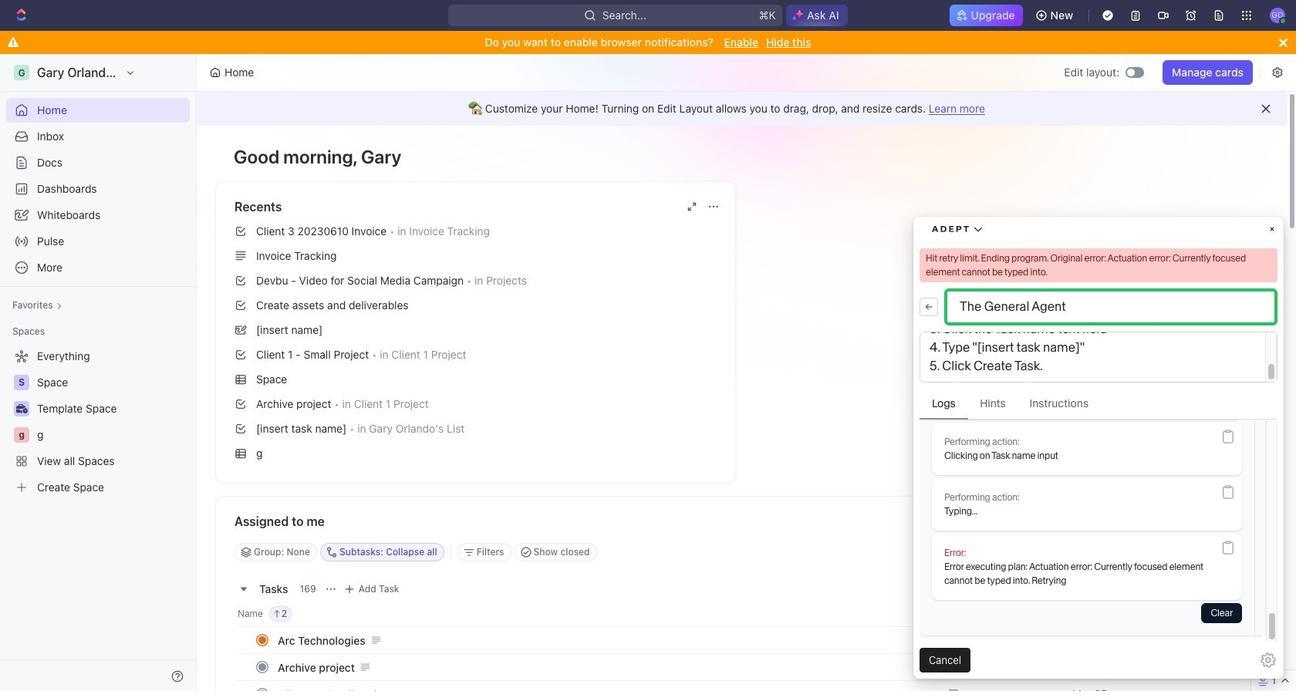 Task type: describe. For each thing, give the bounding box(es) containing it.
Search tasks... text field
[[1035, 541, 1189, 564]]

tree inside sidebar navigation
[[6, 344, 190, 500]]

sidebar navigation
[[0, 54, 200, 691]]

g, , element
[[14, 427, 29, 443]]



Task type: locate. For each thing, give the bounding box(es) containing it.
business time image
[[16, 404, 27, 414]]

alert
[[197, 92, 1288, 126]]

tree
[[6, 344, 190, 500]]

space, , element
[[14, 375, 29, 390]]

gary orlando's workspace, , element
[[14, 65, 29, 80]]



Task type: vqa. For each thing, say whether or not it's contained in the screenshot.
tree
yes



